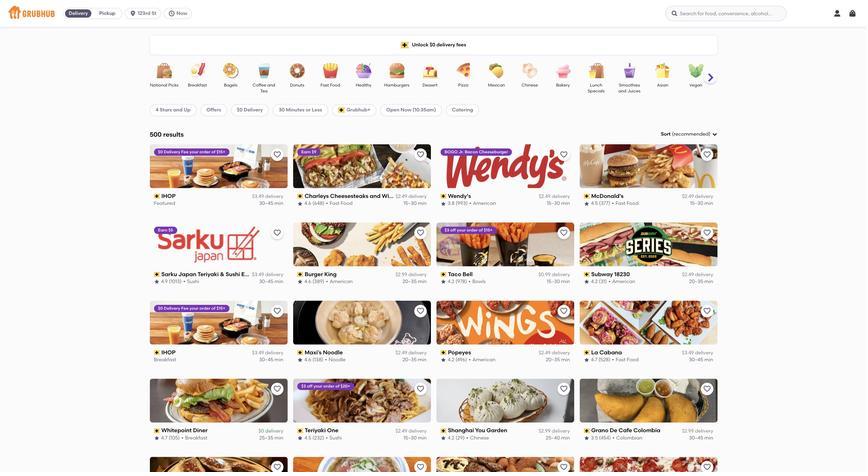 Task type: vqa. For each thing, say whether or not it's contained in the screenshot.


Task type: locate. For each thing, give the bounding box(es) containing it.
4.2 down taco
[[448, 279, 455, 285]]

2 vertical spatial $15+
[[217, 306, 225, 311]]

now inside the now button
[[177, 10, 187, 16]]

0 vertical spatial ihop
[[161, 193, 176, 199]]

grubhub plus flag logo image
[[401, 42, 409, 48], [338, 108, 345, 113]]

0 horizontal spatial svg image
[[130, 10, 136, 17]]

• down japan
[[183, 279, 185, 285]]

$2.49 for popeyes
[[539, 350, 551, 356]]

$0 delivery fee your order of $15+ down results
[[158, 150, 225, 154]]

teriyaki one logo image
[[293, 379, 431, 423]]

fast for charleys cheesesteaks and wings
[[330, 201, 340, 207]]

delivery
[[437, 42, 455, 48], [265, 194, 283, 200], [409, 194, 427, 200], [552, 194, 570, 200], [695, 194, 714, 200], [265, 272, 283, 278], [409, 272, 427, 278], [552, 272, 570, 278], [695, 272, 714, 278], [265, 350, 283, 356], [409, 350, 427, 356], [552, 350, 570, 356], [695, 350, 714, 356], [265, 428, 283, 434], [409, 428, 427, 434], [552, 428, 570, 434], [695, 428, 714, 434]]

2 horizontal spatial sushi
[[330, 435, 342, 441]]

pizza image
[[451, 63, 476, 78]]

1 vertical spatial $3
[[301, 384, 306, 389]]

3 4.6 from the top
[[305, 357, 311, 363]]

noodle up • noodle
[[323, 349, 343, 356]]

None field
[[661, 131, 718, 138]]

american for burger king
[[330, 279, 353, 285]]

25–35 min
[[259, 435, 283, 441]]

burger king logo image
[[293, 223, 431, 267]]

1 horizontal spatial $2.99 delivery
[[539, 428, 570, 434]]

• american down king
[[326, 279, 353, 285]]

4.7 left (105)
[[161, 435, 168, 441]]

unlock
[[412, 42, 429, 48]]

(528)
[[599, 357, 611, 363]]

1 vertical spatial 4.5
[[305, 435, 312, 441]]

1 horizontal spatial chinese
[[522, 83, 538, 88]]

star icon image left 4.5 (232)
[[297, 436, 303, 441]]

save this restaurant image
[[560, 151, 568, 159], [273, 229, 281, 237], [560, 229, 568, 237], [703, 229, 712, 237], [273, 307, 281, 315], [560, 385, 568, 394], [703, 385, 712, 394], [416, 464, 425, 472], [560, 464, 568, 472]]

popeyes logo image
[[437, 301, 574, 345]]

star icon image left 4.5 (377)
[[584, 201, 590, 207]]

0 vertical spatial 4.7
[[591, 357, 598, 363]]

4.6 down maxi's
[[305, 357, 311, 363]]

noodle down maxi's noodle
[[329, 357, 346, 363]]

chinese down you
[[470, 435, 489, 441]]

champion gyros roosevelt logo image
[[580, 457, 718, 472]]

american for wendy's
[[473, 201, 496, 207]]

min for 3.5 (454)
[[705, 435, 714, 441]]

now
[[177, 10, 187, 16], [401, 107, 412, 113]]

0 vertical spatial chinese
[[522, 83, 538, 88]]

• sushi down the one
[[326, 435, 342, 441]]

save this restaurant image for los mismos amigos logo
[[273, 464, 281, 472]]

0 vertical spatial sushi
[[226, 271, 240, 278]]

•
[[326, 201, 328, 207], [470, 201, 472, 207], [612, 201, 614, 207], [183, 279, 185, 285], [326, 279, 328, 285], [469, 279, 471, 285], [609, 279, 611, 285], [325, 357, 327, 363], [469, 357, 471, 363], [613, 357, 614, 363], [182, 435, 183, 441], [326, 435, 328, 441], [467, 435, 468, 441], [613, 435, 615, 441]]

sushi for teriyaki one
[[330, 435, 342, 441]]

• for popeyes
[[469, 357, 471, 363]]

2 $0 delivery fee your order of $15+ from the top
[[158, 306, 225, 311]]

1 ihop from the top
[[161, 193, 176, 199]]

subscription pass image left teriyaki one
[[297, 429, 303, 434]]

subscription pass image for 4.6 (389)
[[297, 272, 303, 277]]

$3 for teriyaki one
[[301, 384, 306, 389]]

min for 4.6 (648)
[[418, 201, 427, 207]]

0 vertical spatial ihop logo image
[[150, 144, 288, 188]]

$2.49 delivery for subway 18230
[[682, 272, 714, 278]]

taco bell logo image
[[437, 223, 574, 267]]

catering
[[452, 107, 473, 113]]

star icon image for charleys cheesesteaks and wings
[[297, 201, 303, 207]]

1 vertical spatial teriyaki
[[305, 428, 326, 434]]

delivery down the 'tea' on the top left of the page
[[244, 107, 263, 113]]

4.6 for maxi's noodle
[[305, 357, 311, 363]]

4.7 down la in the bottom of the page
[[591, 357, 598, 363]]

2 horizontal spatial $2.99
[[682, 428, 694, 434]]

pizza
[[459, 83, 469, 88]]

fast for la cabana
[[616, 357, 626, 363]]

star icon image left 4.2 (29)
[[441, 436, 446, 441]]

star icon image left '4.6 (389)'
[[297, 279, 303, 285]]

off for teriyaki
[[307, 384, 313, 389]]

• down 'de'
[[613, 435, 615, 441]]

0 horizontal spatial off
[[307, 384, 313, 389]]

one
[[327, 428, 339, 434]]

1 vertical spatial noodle
[[329, 357, 346, 363]]

earn left $5
[[158, 228, 167, 233]]

20–35
[[403, 279, 417, 285], [690, 279, 704, 285], [403, 357, 417, 363], [546, 357, 560, 363]]

wendy's logo image
[[437, 144, 574, 188]]

1 vertical spatial earn
[[158, 228, 167, 233]]

lunch
[[590, 83, 603, 88]]

star icon image for subway 18230
[[584, 279, 590, 285]]

2 4.6 from the top
[[305, 279, 311, 285]]

0 vertical spatial grubhub plus flag logo image
[[401, 42, 409, 48]]

15–30 for mcdonald's
[[691, 201, 704, 207]]

earn left $9
[[301, 150, 311, 154]]

• right (648)
[[326, 201, 328, 207]]

15–30 min for charleys cheesesteaks and wings
[[404, 201, 427, 207]]

(
[[672, 131, 674, 137]]

smoothies and juices image
[[618, 63, 642, 78]]

1 vertical spatial sushi
[[187, 279, 199, 285]]

and up the 'tea' on the top left of the page
[[267, 83, 275, 88]]

smoothies
[[619, 83, 640, 88]]

• down king
[[326, 279, 328, 285]]

star icon image
[[297, 201, 303, 207], [441, 201, 446, 207], [584, 201, 590, 207], [154, 279, 159, 285], [297, 279, 303, 285], [441, 279, 446, 285], [584, 279, 590, 285], [297, 358, 303, 363], [441, 358, 446, 363], [584, 358, 590, 363], [154, 436, 159, 441], [297, 436, 303, 441], [441, 436, 446, 441], [584, 436, 590, 441]]

$2.99 for burger king
[[396, 272, 408, 278]]

delivery left the pickup
[[69, 10, 88, 16]]

star icon image left 4.2 (496)
[[441, 358, 446, 363]]

1 vertical spatial $15+
[[484, 228, 493, 233]]

food down the cheesesteaks
[[341, 201, 353, 207]]

subway 18230
[[592, 271, 630, 278]]

• right (993) on the top of page
[[470, 201, 472, 207]]

save this restaurant image for la cabana logo
[[703, 307, 712, 315]]

fast down cabana
[[616, 357, 626, 363]]

30–45 min
[[259, 201, 283, 207], [259, 279, 283, 285], [259, 357, 283, 363], [689, 357, 714, 363], [689, 435, 714, 441]]

and down smoothies
[[619, 89, 627, 94]]

star icon image left the 4.9 at the left bottom of page
[[154, 279, 159, 285]]

4.7
[[591, 357, 598, 363], [161, 435, 168, 441]]

• right (496)
[[469, 357, 471, 363]]

0 horizontal spatial svg image
[[168, 10, 175, 17]]

subscription pass image
[[154, 194, 160, 199], [297, 194, 303, 199], [441, 194, 447, 199], [584, 194, 590, 199], [297, 272, 303, 277], [584, 272, 590, 277], [154, 350, 160, 355], [297, 350, 303, 355], [441, 350, 447, 355], [441, 429, 447, 434], [584, 429, 590, 434]]

sushi down the one
[[330, 435, 342, 441]]

1 $0 delivery fee your order of $15+ from the top
[[158, 150, 225, 154]]

$0
[[430, 42, 436, 48], [237, 107, 243, 113], [158, 150, 163, 154], [158, 306, 163, 311], [259, 428, 264, 434]]

sushi down japan
[[187, 279, 199, 285]]

2 ihop from the top
[[161, 349, 176, 356]]

(389)
[[313, 279, 325, 285]]

2 horizontal spatial $2.99 delivery
[[682, 428, 714, 434]]

$0 delivery fee your order of $15+ for breakfast
[[158, 306, 225, 311]]

0 horizontal spatial now
[[177, 10, 187, 16]]

star icon image for burger king
[[297, 279, 303, 285]]

• for mcdonald's
[[612, 201, 614, 207]]

30–45 min for la
[[689, 357, 714, 363]]

delivery inside button
[[69, 10, 88, 16]]

fee
[[181, 150, 189, 154], [181, 306, 189, 311]]

$0 right unlock
[[430, 42, 436, 48]]

30 minutes or less
[[279, 107, 322, 113]]

0 horizontal spatial 4.7
[[161, 435, 168, 441]]

food right (377)
[[627, 201, 639, 207]]

fast down fast food image
[[321, 83, 329, 88]]

subscription pass image left taco
[[441, 272, 447, 277]]

breakfast
[[188, 83, 207, 88], [154, 357, 176, 363], [185, 435, 208, 441]]

$2.99 delivery for burger king
[[396, 272, 427, 278]]

1 horizontal spatial • sushi
[[326, 435, 342, 441]]

whitepoint diner logo image
[[150, 379, 288, 423]]

$2.49 for teriyaki one
[[396, 428, 408, 434]]

off down 4.6 (138)
[[307, 384, 313, 389]]

1 horizontal spatial 4.7
[[591, 357, 598, 363]]

burger king
[[305, 271, 337, 278]]

charleys cheesesteaks and wings logo image
[[293, 144, 431, 188]]

4.7 (528)
[[591, 357, 611, 363]]

$3 down 3.8
[[445, 228, 450, 233]]

0 horizontal spatial $3
[[301, 384, 306, 389]]

0 vertical spatial off
[[451, 228, 456, 233]]

4.2 left (496)
[[448, 357, 455, 363]]

$2.99 delivery for grano de cafe colombia
[[682, 428, 714, 434]]

0 horizontal spatial grubhub plus flag logo image
[[338, 108, 345, 113]]

(31)
[[599, 279, 607, 285]]

tea
[[260, 89, 268, 94]]

$0 up 25–35
[[259, 428, 264, 434]]

sushi for sarku japan teriyaki & sushi express
[[187, 279, 199, 285]]

$2.49 for mcdonald's
[[682, 194, 694, 200]]

4.6
[[305, 201, 311, 207], [305, 279, 311, 285], [305, 357, 311, 363]]

bakery image
[[551, 63, 575, 78]]

0 vertical spatial • sushi
[[183, 279, 199, 285]]

min for 4.6 (138)
[[418, 357, 427, 363]]

0 vertical spatial fee
[[181, 150, 189, 154]]

la cabana logo image
[[580, 301, 718, 345]]

0 vertical spatial now
[[177, 10, 187, 16]]

ihop for breakfast
[[161, 349, 176, 356]]

$2.99 for grano de cafe colombia
[[682, 428, 694, 434]]

123rd
[[138, 10, 151, 16]]

1 vertical spatial ihop
[[161, 349, 176, 356]]

• american right (496)
[[469, 357, 496, 363]]

• for subway 18230
[[609, 279, 611, 285]]

0 horizontal spatial $2.99 delivery
[[396, 272, 427, 278]]

fast
[[321, 83, 329, 88], [330, 201, 340, 207], [616, 201, 626, 207], [616, 357, 626, 363]]

delivery for 4.2 (496)
[[552, 350, 570, 356]]

30–45 for grano
[[689, 435, 704, 441]]

2 horizontal spatial svg image
[[834, 9, 842, 18]]

• right (29)
[[467, 435, 468, 441]]

star icon image left 3.8
[[441, 201, 446, 207]]

$3 down 4.6 (138)
[[301, 384, 306, 389]]

1 horizontal spatial off
[[451, 228, 456, 233]]

donuts image
[[285, 63, 309, 78]]

1 vertical spatial $0 delivery fee your order of $15+
[[158, 306, 225, 311]]

4.2 left (29)
[[448, 435, 455, 441]]

star icon image for shanghai you garden
[[441, 436, 446, 441]]

1 horizontal spatial $3
[[445, 228, 450, 233]]

delivery for 4.2 (978)
[[552, 272, 570, 278]]

subscription pass image
[[154, 272, 160, 277], [441, 272, 447, 277], [584, 350, 590, 355], [154, 429, 160, 434], [297, 429, 303, 434]]

grano de cafe colombia logo image
[[580, 379, 718, 423]]

4.9
[[161, 279, 168, 285]]

• fast food
[[326, 201, 353, 207], [612, 201, 639, 207], [613, 357, 639, 363]]

1 vertical spatial • sushi
[[326, 435, 342, 441]]

min
[[275, 201, 283, 207], [418, 201, 427, 207], [561, 201, 570, 207], [705, 201, 714, 207], [275, 279, 283, 285], [418, 279, 427, 285], [561, 279, 570, 285], [705, 279, 714, 285], [275, 357, 283, 363], [418, 357, 427, 363], [561, 357, 570, 363], [705, 357, 714, 363], [275, 435, 283, 441], [418, 435, 427, 441], [561, 435, 570, 441], [705, 435, 714, 441]]

1 vertical spatial now
[[401, 107, 412, 113]]

delivery for 4.5 (232)
[[409, 428, 427, 434]]

1 horizontal spatial $2.99
[[539, 428, 551, 434]]

fast right (648)
[[330, 201, 340, 207]]

la cabana
[[592, 349, 622, 356]]

$0 right 'offers' at the left top
[[237, 107, 243, 113]]

• for charleys cheesesteaks and wings
[[326, 201, 328, 207]]

1 horizontal spatial grubhub plus flag logo image
[[401, 42, 409, 48]]

your
[[190, 150, 199, 154], [457, 228, 466, 233], [190, 306, 199, 311], [314, 384, 323, 389]]

fast down mcdonald's
[[616, 201, 626, 207]]

• fast food down the cheesesteaks
[[326, 201, 353, 207]]

• noodle
[[325, 357, 346, 363]]

subscription pass image left whitepoint
[[154, 429, 160, 434]]

star icon image left the 4.2 (978)
[[441, 279, 446, 285]]

subscription pass image for 3.5 (454)
[[584, 429, 590, 434]]

earn
[[301, 150, 311, 154], [158, 228, 167, 233]]

fee down (1013)
[[181, 306, 189, 311]]

$3.49
[[252, 194, 264, 200], [252, 272, 264, 278], [252, 350, 264, 356], [682, 350, 694, 356]]

4.5 left (377)
[[591, 201, 598, 207]]

teriyaki left &
[[198, 271, 219, 278]]

min for 4.2 (29)
[[561, 435, 570, 441]]

subscription pass image for teriyaki one
[[297, 429, 303, 434]]

• bowls
[[469, 279, 486, 285]]

cabana
[[600, 349, 622, 356]]

star icon image left 4.2 (31) at the bottom of page
[[584, 279, 590, 285]]

0 horizontal spatial $2.99
[[396, 272, 408, 278]]

1 horizontal spatial now
[[401, 107, 412, 113]]

grubhub plus flag logo image left grubhub+
[[338, 108, 345, 113]]

svg image
[[834, 9, 842, 18], [130, 10, 136, 17], [712, 132, 718, 137]]

chinese image
[[518, 63, 542, 78]]

0 horizontal spatial earn
[[158, 228, 167, 233]]

fee for featured
[[181, 150, 189, 154]]

subscription pass image for 4.6 (138)
[[297, 350, 303, 355]]

japan
[[178, 271, 196, 278]]

$3 for taco bell
[[445, 228, 450, 233]]

juices
[[628, 89, 641, 94]]

sushi right &
[[226, 271, 240, 278]]

min for 3.8 (993)
[[561, 201, 570, 207]]

delivery
[[69, 10, 88, 16], [244, 107, 263, 113], [164, 150, 180, 154], [164, 306, 180, 311]]

offers
[[207, 107, 221, 113]]

$0 down 500
[[158, 150, 163, 154]]

food for charleys cheesesteaks and wings
[[341, 201, 353, 207]]

0 horizontal spatial chinese
[[470, 435, 489, 441]]

$0 down the 4.9 at the left bottom of page
[[158, 306, 163, 311]]

grubhub plus flag logo image left unlock
[[401, 42, 409, 48]]

• sushi for japan
[[183, 279, 199, 285]]

pollo campero logo image
[[437, 457, 574, 472]]

1 vertical spatial ihop logo image
[[150, 301, 288, 345]]

subscription pass image for 4.2 (496)
[[441, 350, 447, 355]]

1 vertical spatial grubhub plus flag logo image
[[338, 108, 345, 113]]

2 ihop logo image from the top
[[150, 301, 288, 345]]

breakfast image
[[185, 63, 210, 78]]

• right (232)
[[326, 435, 328, 441]]

minutes
[[286, 107, 305, 113]]

sort
[[661, 131, 671, 137]]

• right (31)
[[609, 279, 611, 285]]

Search for food, convenience, alcohol... search field
[[666, 6, 787, 21]]

• right (377)
[[612, 201, 614, 207]]

chinese down chinese image
[[522, 83, 538, 88]]

maxi's noodle logo image
[[293, 301, 431, 345]]

specials
[[588, 89, 605, 94]]

off
[[451, 228, 456, 233], [307, 384, 313, 389]]

• fast food for la cabana
[[613, 357, 639, 363]]

1 horizontal spatial sushi
[[226, 271, 240, 278]]

maxi's noodle
[[305, 349, 343, 356]]

off down 3.8
[[451, 228, 456, 233]]

• american down 18230
[[609, 279, 636, 285]]

sarku japan teriyaki & sushi express logo image
[[155, 223, 282, 267]]

burger
[[305, 271, 323, 278]]

0 horizontal spatial • sushi
[[183, 279, 199, 285]]

fee down results
[[181, 150, 189, 154]]

$2.49 for wendy's
[[539, 194, 551, 200]]

min for 4.2 (978)
[[561, 279, 570, 285]]

0 vertical spatial $3
[[445, 228, 450, 233]]

$0 delivery fee your order of $15+ down (1013)
[[158, 306, 225, 311]]

vegan image
[[684, 63, 708, 78]]

• down cabana
[[613, 357, 614, 363]]

now right st
[[177, 10, 187, 16]]

1 vertical spatial 4.6
[[305, 279, 311, 285]]

american right (993) on the top of page
[[473, 201, 496, 207]]

food right (528)
[[627, 357, 639, 363]]

0 vertical spatial $0 delivery fee your order of $15+
[[158, 150, 225, 154]]

• american for subway 18230
[[609, 279, 636, 285]]

0 horizontal spatial teriyaki
[[198, 271, 219, 278]]

• breakfast
[[182, 435, 208, 441]]

star icon image left the '4.7 (528)'
[[584, 358, 590, 363]]

1 vertical spatial off
[[307, 384, 313, 389]]

• down "whitepoint diner"
[[182, 435, 183, 441]]

3.5
[[591, 435, 598, 441]]

• sushi down japan
[[183, 279, 199, 285]]

(993)
[[456, 201, 468, 207]]

20–35 min for noodle
[[403, 357, 427, 363]]

0 horizontal spatial 4.5
[[305, 435, 312, 441]]

4.6 left (648)
[[305, 201, 311, 207]]

american down king
[[330, 279, 353, 285]]

1 vertical spatial fee
[[181, 306, 189, 311]]

1 fee from the top
[[181, 150, 189, 154]]

svg image
[[849, 9, 857, 18], [168, 10, 175, 17], [672, 10, 679, 17]]

0 vertical spatial 4.5
[[591, 201, 598, 207]]

save this restaurant button
[[271, 149, 283, 161], [414, 149, 427, 161], [558, 149, 570, 161], [701, 149, 714, 161], [271, 227, 283, 239], [414, 227, 427, 239], [558, 227, 570, 239], [701, 227, 714, 239], [271, 305, 283, 317], [414, 305, 427, 317], [558, 305, 570, 317], [701, 305, 714, 317], [271, 383, 283, 396], [414, 383, 427, 396], [558, 383, 570, 396], [701, 383, 714, 396], [271, 461, 283, 472], [414, 461, 427, 472], [558, 461, 570, 472], [701, 461, 714, 472]]

star icon image for grano de cafe colombia
[[584, 436, 590, 441]]

2 vertical spatial sushi
[[330, 435, 342, 441]]

delivery down 4.9 (1013)
[[164, 306, 180, 311]]

save this restaurant image
[[273, 151, 281, 159], [416, 151, 425, 159], [703, 151, 712, 159], [416, 229, 425, 237], [416, 307, 425, 315], [560, 307, 568, 315], [703, 307, 712, 315], [273, 385, 281, 394], [416, 385, 425, 394], [273, 464, 281, 472], [703, 464, 712, 472]]

4.2 (29)
[[448, 435, 465, 441]]

1 horizontal spatial 4.5
[[591, 201, 598, 207]]

shanghai you garden
[[448, 428, 508, 434]]

• fast food down mcdonald's
[[612, 201, 639, 207]]

subscription pass image left la in the bottom of the page
[[584, 350, 590, 355]]

star icon image left 4.6 (138)
[[297, 358, 303, 363]]

(978)
[[456, 279, 467, 285]]

4.2 left (31)
[[591, 279, 598, 285]]

4.2 for taco bell
[[448, 279, 455, 285]]

taco bell
[[448, 271, 473, 278]]

star icon image for sarku japan teriyaki & sushi express
[[154, 279, 159, 285]]

subscription pass image left sarku
[[154, 272, 160, 277]]

teriyaki
[[198, 271, 219, 278], [305, 428, 326, 434]]

jr.
[[459, 150, 464, 154]]

delivery for 4.7 (528)
[[695, 350, 714, 356]]

now right open
[[401, 107, 412, 113]]

0 horizontal spatial sushi
[[187, 279, 199, 285]]

subscription pass image for la cabana
[[584, 350, 590, 355]]

asian image
[[651, 63, 675, 78]]

teriyaki up 4.5 (232)
[[305, 428, 326, 434]]

express
[[242, 271, 262, 278]]

• down bell
[[469, 279, 471, 285]]

4.2 for shanghai you garden
[[448, 435, 455, 441]]

american down 18230
[[613, 279, 636, 285]]

4.5 for mcdonald's
[[591, 201, 598, 207]]

$2.99 delivery
[[396, 272, 427, 278], [539, 428, 570, 434], [682, 428, 714, 434]]

15–30 min for mcdonald's
[[691, 201, 714, 207]]

2 vertical spatial 4.6
[[305, 357, 311, 363]]

noodle for maxi's noodle
[[323, 349, 343, 356]]

pickup
[[99, 10, 116, 16]]

0 vertical spatial 4.6
[[305, 201, 311, 207]]

4.5
[[591, 201, 598, 207], [305, 435, 312, 441]]

1 vertical spatial 4.7
[[161, 435, 168, 441]]

$2.49 for charleys cheesesteaks and wings
[[396, 194, 408, 200]]

(648)
[[313, 201, 324, 207]]

1 horizontal spatial earn
[[301, 150, 311, 154]]

• american
[[470, 201, 496, 207], [326, 279, 353, 285], [609, 279, 636, 285], [469, 357, 496, 363]]

star icon image left 4.7 (105)
[[154, 436, 159, 441]]

1 4.6 from the top
[[305, 201, 311, 207]]

123rd st
[[138, 10, 157, 16]]

0 vertical spatial noodle
[[323, 349, 343, 356]]

4.2 (496)
[[448, 357, 467, 363]]

hamburgers image
[[385, 63, 409, 78]]

$3.49 delivery
[[252, 194, 283, 200], [252, 272, 283, 278], [252, 350, 283, 356], [682, 350, 714, 356]]

1 vertical spatial chinese
[[470, 435, 489, 441]]

ihop
[[161, 193, 176, 199], [161, 349, 176, 356]]

4.5 left (232)
[[305, 435, 312, 441]]

earn for sarku
[[158, 228, 167, 233]]

2 fee from the top
[[181, 306, 189, 311]]

save this restaurant image for burger king logo
[[416, 229, 425, 237]]

$2.49 delivery for mcdonald's
[[682, 194, 714, 200]]

0 vertical spatial $15+
[[217, 150, 225, 154]]

• down maxi's noodle
[[325, 357, 327, 363]]

4.2
[[448, 279, 455, 285], [591, 279, 598, 285], [448, 357, 455, 363], [448, 435, 455, 441]]

national picks image
[[152, 63, 176, 78]]

subscription pass image for 4.2 (29)
[[441, 429, 447, 434]]

1 ihop logo image from the top
[[150, 144, 288, 188]]

4.6 down burger
[[305, 279, 311, 285]]

star icon image left 3.5
[[584, 436, 590, 441]]

$15+
[[217, 150, 225, 154], [484, 228, 493, 233], [217, 306, 225, 311]]

star icon image left 4.6 (648)
[[297, 201, 303, 207]]

4.2 for subway 18230
[[591, 279, 598, 285]]

taco
[[448, 271, 462, 278]]

(1013)
[[169, 279, 182, 285]]

• fast food down cabana
[[613, 357, 639, 363]]

20–35 for 18230
[[690, 279, 704, 285]]

• for teriyaki one
[[326, 435, 328, 441]]

ihop logo image
[[150, 144, 288, 188], [150, 301, 288, 345]]

0 vertical spatial earn
[[301, 150, 311, 154]]

• american right (993) on the top of page
[[470, 201, 496, 207]]



Task type: describe. For each thing, give the bounding box(es) containing it.
earn for charleys
[[301, 150, 311, 154]]

• for whitepoint diner
[[182, 435, 183, 441]]

4.6 (648)
[[305, 201, 324, 207]]

delivery for 4.6 (138)
[[409, 350, 427, 356]]

you
[[476, 428, 485, 434]]

delivery for 4.6 (389)
[[409, 272, 427, 278]]

30
[[279, 107, 285, 113]]

shanghai you garden logo image
[[437, 379, 574, 423]]

3.8 (993)
[[448, 201, 468, 207]]

shanghai
[[448, 428, 474, 434]]

0 vertical spatial teriyaki
[[198, 271, 219, 278]]

$2.49 delivery for teriyaki one
[[396, 428, 427, 434]]

min for 4.2 (31)
[[705, 279, 714, 285]]

star icon image for wendy's
[[441, 201, 446, 207]]

• american for wendy's
[[470, 201, 496, 207]]

123rd st button
[[125, 8, 164, 19]]

st
[[152, 10, 157, 16]]

• colombian
[[613, 435, 643, 441]]

20–35 min for king
[[403, 279, 427, 285]]

mexican
[[488, 83, 505, 88]]

and left up on the left top
[[173, 107, 183, 113]]

$0 delivery fee your order of $15+ for featured
[[158, 150, 225, 154]]

food for la cabana
[[627, 357, 639, 363]]

delivery for 4.9 (1013)
[[265, 272, 283, 278]]

500
[[150, 130, 162, 138]]

american for popeyes
[[473, 357, 496, 363]]

subscription pass image for sarku japan teriyaki & sushi express
[[154, 272, 160, 277]]

• for burger king
[[326, 279, 328, 285]]

(10:35am)
[[413, 107, 436, 113]]

grano
[[592, 428, 609, 434]]

charleys cheesesteaks and wings
[[305, 193, 399, 199]]

de
[[610, 428, 618, 434]]

30–45 for sarku
[[259, 279, 274, 285]]

30–45 min for sarku
[[259, 279, 283, 285]]

15–30 min for taco bell
[[547, 279, 570, 285]]

delivery for 4.7 (105)
[[265, 428, 283, 434]]

• for maxi's noodle
[[325, 357, 327, 363]]

pickup button
[[93, 8, 122, 19]]

los mismos amigos logo image
[[150, 457, 288, 472]]

• for la cabana
[[613, 357, 614, 363]]

4.9 (1013)
[[161, 279, 182, 285]]

4.5 (232)
[[305, 435, 324, 441]]

ihop logo image for breakfast
[[150, 301, 288, 345]]

coffee and tea
[[253, 83, 275, 94]]

food down fast food image
[[330, 83, 340, 88]]

star icon image for taco bell
[[441, 279, 446, 285]]

delivery for 3.8 (993)
[[552, 194, 570, 200]]

popeyes
[[448, 349, 471, 356]]

• fast food for charleys cheesesteaks and wings
[[326, 201, 353, 207]]

bagels image
[[219, 63, 243, 78]]

fee for breakfast
[[181, 306, 189, 311]]

healthy
[[356, 83, 372, 88]]

grano de cafe colombia
[[592, 428, 661, 434]]

(454)
[[599, 435, 611, 441]]

min for 4.9 (1013)
[[275, 279, 283, 285]]

fast food image
[[318, 63, 343, 78]]

star icon image for whitepoint diner
[[154, 436, 159, 441]]

3.8
[[448, 201, 455, 207]]

unlock $0 delivery fees
[[412, 42, 466, 48]]

25–40 min
[[546, 435, 570, 441]]

and inside coffee and tea
[[267, 83, 275, 88]]

star icon image for mcdonald's
[[584, 201, 590, 207]]

lunch specials image
[[584, 63, 609, 78]]

)
[[709, 131, 711, 137]]

delivery for 3.5 (454)
[[695, 428, 714, 434]]

25–35
[[259, 435, 274, 441]]

• for shanghai you garden
[[467, 435, 468, 441]]

bogo
[[445, 150, 458, 154]]

ihop for featured
[[161, 193, 176, 199]]

• fast food for mcdonald's
[[612, 201, 639, 207]]

fast for mcdonald's
[[616, 201, 626, 207]]

american for subway 18230
[[613, 279, 636, 285]]

subscription pass image for taco bell
[[441, 272, 447, 277]]

20–35 min for 18230
[[690, 279, 714, 285]]

delivery for 4.5 (377)
[[695, 194, 714, 200]]

(496)
[[456, 357, 467, 363]]

donuts
[[290, 83, 304, 88]]

delivery for 4.2 (29)
[[552, 428, 570, 434]]

coffee and tea image
[[252, 63, 276, 78]]

subway
[[592, 271, 613, 278]]

$0.99 delivery
[[539, 272, 570, 278]]

mcdonald's logo image
[[580, 144, 718, 188]]

$2.49 delivery for popeyes
[[539, 350, 570, 356]]

earn $9
[[301, 150, 317, 154]]

4.5 for teriyaki one
[[305, 435, 312, 441]]

20–35 for king
[[403, 279, 417, 285]]

subscription pass image for whitepoint diner
[[154, 429, 160, 434]]

0 vertical spatial breakfast
[[188, 83, 207, 88]]

delivery button
[[64, 8, 93, 19]]

subscription pass image for 4.2 (31)
[[584, 272, 590, 277]]

none field containing sort
[[661, 131, 718, 138]]

• for sarku japan teriyaki & sushi express
[[183, 279, 185, 285]]

stars
[[160, 107, 172, 113]]

• for taco bell
[[469, 279, 471, 285]]

min for 4.5 (232)
[[418, 435, 427, 441]]

cheesesteaks
[[330, 193, 369, 199]]

hamburgers
[[384, 83, 410, 88]]

$2.49 delivery for maxi's noodle
[[396, 350, 427, 356]]

30–45 for la
[[689, 357, 704, 363]]

grubhub plus flag logo image for grubhub+
[[338, 108, 345, 113]]

subway 18230 logo image
[[580, 223, 718, 267]]

diner
[[193, 428, 208, 434]]

coffee
[[253, 83, 266, 88]]

min for 4.7 (528)
[[705, 357, 714, 363]]

2 vertical spatial breakfast
[[185, 435, 208, 441]]

save this restaurant image for the maxi's noodle logo at the bottom left
[[416, 307, 425, 315]]

bacon
[[465, 150, 478, 154]]

2 horizontal spatial svg image
[[849, 9, 857, 18]]

&
[[220, 271, 224, 278]]

15–30 min for wendy's
[[547, 201, 570, 207]]

15–30 for wendy's
[[547, 201, 560, 207]]

colombia
[[634, 428, 661, 434]]

$9
[[312, 150, 317, 154]]

sort ( recommended )
[[661, 131, 711, 137]]

min for 4.7 (105)
[[275, 435, 283, 441]]

30–45 min for grano
[[689, 435, 714, 441]]

4.6 for charleys cheesesteaks and wings
[[305, 201, 311, 207]]

4.2 (978)
[[448, 279, 467, 285]]

(29)
[[456, 435, 465, 441]]

national
[[150, 83, 167, 88]]

svg image inside the now button
[[168, 10, 175, 17]]

bakery
[[556, 83, 570, 88]]

4.6 (389)
[[305, 279, 325, 285]]

whitepoint
[[161, 428, 192, 434]]

earn $5
[[158, 228, 173, 233]]

charleys
[[305, 193, 329, 199]]

king
[[325, 271, 337, 278]]

• american for popeyes
[[469, 357, 496, 363]]

4.5 (377)
[[591, 201, 611, 207]]

15–30 min for teriyaki one
[[404, 435, 427, 441]]

1 horizontal spatial teriyaki
[[305, 428, 326, 434]]

3.5 (454)
[[591, 435, 611, 441]]

25–40
[[546, 435, 560, 441]]

main navigation navigation
[[0, 0, 868, 27]]

$3 off your order of $15+
[[445, 228, 493, 233]]

$2.49 for maxi's noodle
[[396, 350, 408, 356]]

results
[[163, 130, 184, 138]]

delivery for 4.6 (648)
[[409, 194, 427, 200]]

$2.49 delivery for charleys cheesesteaks and wings
[[396, 194, 427, 200]]

sarku
[[161, 271, 177, 278]]

smoothies and juices
[[619, 83, 641, 94]]

4
[[156, 107, 159, 113]]

grubhub plus flag logo image for unlock $0 delivery fees
[[401, 42, 409, 48]]

4.7 (105)
[[161, 435, 180, 441]]

(377)
[[599, 201, 611, 207]]

pho hoang logo image
[[293, 457, 431, 472]]

and inside smoothies and juices
[[619, 89, 627, 94]]

$5
[[168, 228, 173, 233]]

star icon image for maxi's noodle
[[297, 358, 303, 363]]

500 results
[[150, 130, 184, 138]]

up
[[184, 107, 191, 113]]

$15+ for breakfast
[[217, 306, 225, 311]]

1 horizontal spatial svg image
[[712, 132, 718, 137]]

4.6 (138)
[[305, 357, 323, 363]]

save this restaurant image for 'popeyes logo'
[[560, 307, 568, 315]]

vegan
[[690, 83, 703, 88]]

(232)
[[313, 435, 324, 441]]

4.7 for la cabana
[[591, 357, 598, 363]]

dessert image
[[418, 63, 442, 78]]

min for 4.2 (496)
[[561, 357, 570, 363]]

save this restaurant image for champion gyros roosevelt logo
[[703, 464, 712, 472]]

1 horizontal spatial svg image
[[672, 10, 679, 17]]

picks
[[168, 83, 179, 88]]

and left wings
[[370, 193, 381, 199]]

• chinese
[[467, 435, 489, 441]]

fast food
[[321, 83, 340, 88]]

bowls
[[473, 279, 486, 285]]

$0 delivery
[[237, 107, 263, 113]]

now button
[[164, 8, 195, 19]]

min for 4.6 (389)
[[418, 279, 427, 285]]

save this restaurant image for whitepoint diner logo in the bottom left of the page
[[273, 385, 281, 394]]

20–35 for noodle
[[403, 357, 417, 363]]

$2.99 delivery for shanghai you garden
[[539, 428, 570, 434]]

delivery down results
[[164, 150, 180, 154]]

wings
[[382, 193, 399, 199]]

healthy image
[[352, 63, 376, 78]]

mexican image
[[485, 63, 509, 78]]

bagels
[[224, 83, 238, 88]]

1 vertical spatial breakfast
[[154, 357, 176, 363]]

(105)
[[169, 435, 180, 441]]

4 stars and up
[[156, 107, 191, 113]]

4.6 for burger king
[[305, 279, 311, 285]]

svg image inside 123rd st "button"
[[130, 10, 136, 17]]



